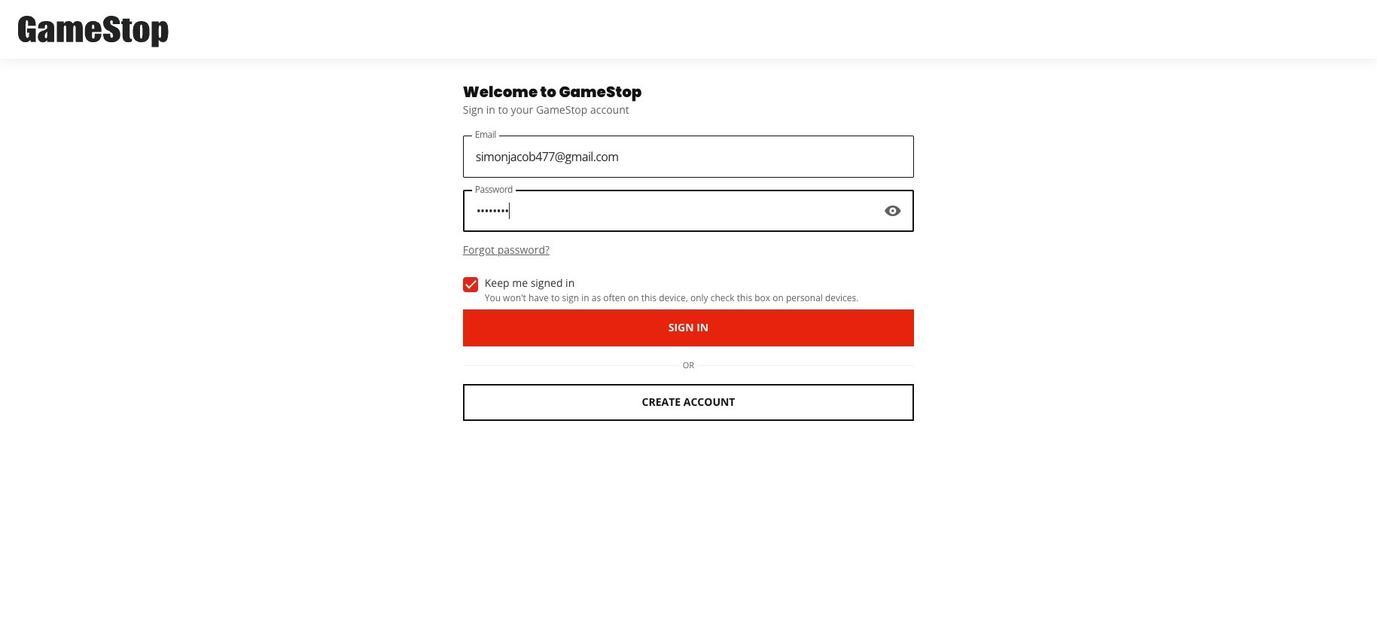 Task type: locate. For each thing, give the bounding box(es) containing it.
None password field
[[463, 190, 915, 232]]

None email field
[[463, 135, 915, 177]]



Task type: describe. For each thing, give the bounding box(es) containing it.
gamestop image
[[18, 14, 169, 50]]



Task type: vqa. For each thing, say whether or not it's contained in the screenshot.
gamestop pro icon
no



